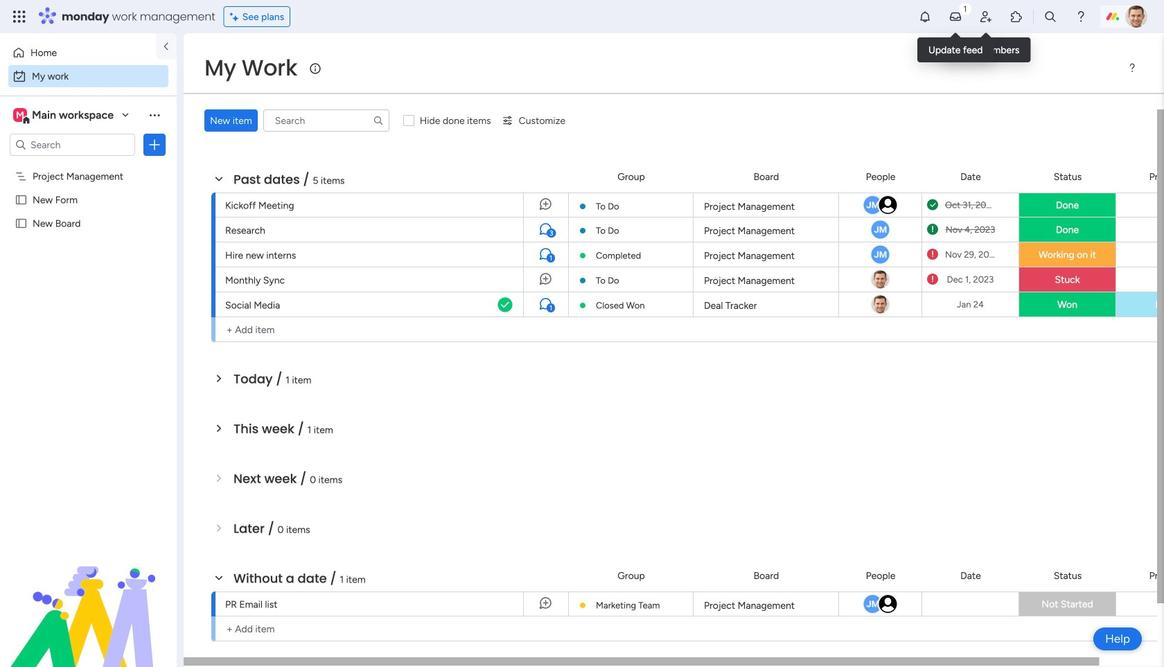 Task type: describe. For each thing, give the bounding box(es) containing it.
help image
[[1074, 10, 1088, 24]]

notifications image
[[918, 10, 932, 24]]

v2 overdue deadline image
[[927, 248, 939, 261]]

0 vertical spatial option
[[8, 42, 148, 64]]

search image
[[373, 115, 384, 126]]

lottie animation image
[[0, 527, 177, 667]]

workspace image
[[13, 107, 27, 123]]

1 vertical spatial option
[[8, 65, 168, 87]]

search everything image
[[1044, 10, 1058, 24]]

workspace selection element
[[13, 107, 116, 125]]

lottie animation element
[[0, 527, 177, 667]]

terry turtle image
[[1126, 6, 1148, 28]]

public board image
[[15, 217, 28, 230]]

see plans image
[[230, 9, 242, 24]]



Task type: vqa. For each thing, say whether or not it's contained in the screenshot.
'1' Image
yes



Task type: locate. For each thing, give the bounding box(es) containing it.
1 image
[[959, 1, 972, 16]]

rubyanndersson@gmail.com image
[[878, 594, 899, 615]]

2 vertical spatial option
[[0, 164, 177, 167]]

v2 done deadline image
[[927, 199, 939, 212]]

v2 overdue deadline image
[[927, 223, 939, 236], [927, 273, 939, 286]]

workspace options image
[[148, 108, 162, 122]]

Search in workspace field
[[29, 137, 116, 153]]

1 v2 overdue deadline image from the top
[[927, 223, 939, 236]]

select product image
[[12, 10, 26, 24]]

None search field
[[263, 110, 389, 132]]

0 vertical spatial v2 overdue deadline image
[[927, 223, 939, 236]]

jeremy miller image
[[863, 594, 883, 615]]

options image
[[148, 138, 162, 152]]

2 v2 overdue deadline image from the top
[[927, 273, 939, 286]]

update feed image
[[949, 10, 963, 24]]

list box
[[0, 162, 177, 422]]

public board image
[[15, 193, 28, 207]]

Filter dashboard by text search field
[[263, 110, 389, 132]]

v2 overdue deadline image down v2 done deadline image
[[927, 223, 939, 236]]

option
[[8, 42, 148, 64], [8, 65, 168, 87], [0, 164, 177, 167]]

monday marketplace image
[[1010, 10, 1024, 24]]

v2 overdue deadline image down v2 overdue deadline image
[[927, 273, 939, 286]]

1 vertical spatial v2 overdue deadline image
[[927, 273, 939, 286]]

invite members image
[[979, 10, 993, 24]]

menu image
[[1127, 62, 1138, 73]]



